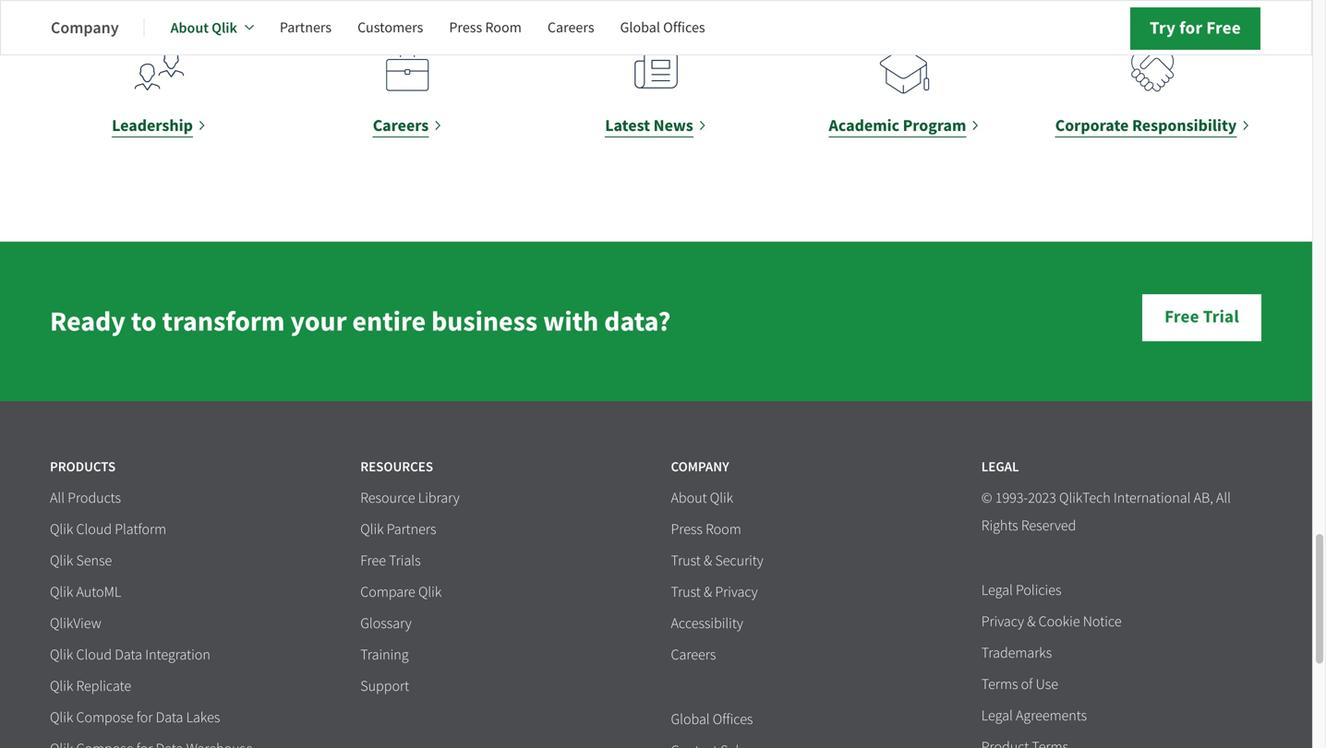 Task type: describe. For each thing, give the bounding box(es) containing it.
lakes
[[186, 709, 220, 728]]

1 vertical spatial press
[[671, 521, 703, 540]]

& for security
[[704, 552, 712, 571]]

academic
[[829, 115, 900, 137]]

trust & privacy link
[[671, 584, 758, 603]]

1 vertical spatial global offices
[[671, 711, 753, 730]]

policies
[[1016, 582, 1062, 601]]

international
[[1114, 490, 1191, 508]]

trust & security
[[671, 552, 764, 571]]

qlikview link
[[50, 615, 101, 635]]

responsibility
[[1132, 115, 1237, 137]]

trial
[[1203, 305, 1239, 329]]

1 vertical spatial partners
[[387, 521, 436, 540]]

0 vertical spatial press room link
[[449, 6, 522, 50]]

qlik up the trust & security
[[710, 490, 733, 508]]

qlik for qlik partners
[[360, 521, 384, 540]]

privacy inside "link"
[[981, 613, 1024, 632]]

terms of use link
[[981, 676, 1058, 696]]

accessibility link
[[671, 615, 743, 635]]

try
[[1150, 16, 1176, 40]]

qlik cloud data integration
[[50, 647, 210, 665]]

use
[[1036, 676, 1058, 695]]

ready to transform your entire business with data?
[[50, 303, 671, 341]]

qlik sense
[[50, 552, 112, 571]]

to
[[131, 303, 157, 341]]

support link
[[360, 678, 409, 697]]

of
[[1021, 676, 1033, 695]]

corporate
[[1055, 115, 1129, 137]]

qlik partners
[[360, 521, 436, 540]]

news
[[654, 115, 693, 137]]

trust for trust & security
[[671, 552, 701, 571]]

business
[[431, 303, 538, 341]]

replicate
[[76, 678, 131, 697]]

qlik for qlik automl
[[50, 584, 73, 602]]

latest news link
[[547, 41, 766, 139]]

terms of use
[[981, 676, 1058, 695]]

glossary
[[360, 615, 412, 634]]

customers link
[[357, 6, 423, 50]]

academic program
[[829, 115, 966, 137]]

© 1993-2023 qliktech international ab, all rights reserved
[[981, 490, 1231, 536]]

compare qlik link
[[360, 584, 442, 603]]

trademarks
[[981, 645, 1052, 663]]

qlik cloud platform link
[[50, 521, 166, 540]]

qliktech
[[1059, 490, 1111, 508]]

1 horizontal spatial global
[[671, 711, 710, 730]]

careers inside the company menu bar
[[548, 18, 594, 37]]

corporate responsibility
[[1055, 115, 1237, 137]]

1 vertical spatial global offices link
[[671, 711, 753, 731]]

ab,
[[1194, 490, 1213, 508]]

free trials link
[[360, 552, 421, 572]]

leadership
[[112, 115, 193, 137]]

academic program link
[[795, 41, 1014, 139]]

free trial
[[1165, 305, 1239, 329]]

resources
[[360, 458, 433, 477]]

training link
[[360, 647, 409, 666]]

with
[[543, 303, 599, 341]]

qlik sense link
[[50, 552, 112, 572]]

free for trial
[[1165, 305, 1199, 329]]

©
[[981, 490, 992, 508]]

trust & privacy
[[671, 584, 758, 602]]

1 vertical spatial careers
[[373, 115, 429, 137]]

program
[[903, 115, 966, 137]]

qlik down trials
[[418, 584, 442, 602]]

compose
[[76, 709, 133, 728]]

integration
[[145, 647, 210, 665]]

1 horizontal spatial about qlik
[[671, 490, 733, 508]]

transform
[[162, 303, 285, 341]]

1 vertical spatial for
[[136, 709, 153, 728]]

qlik replicate
[[50, 678, 131, 697]]

0 horizontal spatial privacy
[[715, 584, 758, 602]]

room inside the company menu bar
[[485, 18, 522, 37]]

qlik cloud platform
[[50, 521, 166, 540]]

compare
[[360, 584, 415, 602]]

qlik compose for data lakes link
[[50, 709, 220, 729]]

qlik compose for data lakes
[[50, 709, 220, 728]]

2 horizontal spatial careers link
[[671, 647, 716, 666]]

cloud for platform
[[76, 521, 112, 540]]

platform
[[115, 521, 166, 540]]

partners link
[[280, 6, 332, 50]]

terms
[[981, 676, 1018, 695]]

legal policies link
[[981, 582, 1062, 601]]

all inside © 1993-2023 qliktech international ab, all rights reserved
[[1216, 490, 1231, 508]]

0 vertical spatial global offices link
[[620, 6, 705, 50]]

free trials
[[360, 552, 421, 571]]

legal for legal policies
[[981, 582, 1013, 601]]

rights
[[981, 517, 1018, 536]]

1 horizontal spatial room
[[706, 521, 741, 540]]

resource
[[360, 490, 415, 508]]

your
[[290, 303, 347, 341]]

about inside the company menu bar
[[170, 18, 209, 37]]

about qlik inside the company menu bar
[[170, 18, 237, 37]]

company for try
[[51, 17, 119, 39]]

free trial link
[[1142, 294, 1262, 343]]

1 all from the left
[[50, 490, 65, 508]]

all products
[[50, 490, 121, 508]]

1 vertical spatial products
[[68, 490, 121, 508]]

automl
[[76, 584, 121, 602]]

offices inside the company menu bar
[[663, 18, 705, 37]]



Task type: locate. For each thing, give the bounding box(es) containing it.
1 horizontal spatial free
[[1165, 305, 1199, 329]]

about qlik link for global
[[671, 490, 733, 509]]

qlik up qlikview
[[50, 584, 73, 602]]

global inside the company menu bar
[[620, 18, 660, 37]]

1 vertical spatial about
[[671, 490, 707, 508]]

support
[[360, 678, 409, 697]]

compare qlik
[[360, 584, 442, 602]]

0 vertical spatial free
[[1206, 16, 1241, 40]]

press right customers
[[449, 18, 482, 37]]

qlik for qlik cloud platform
[[50, 521, 73, 540]]

all right ab, at the bottom right of the page
[[1216, 490, 1231, 508]]

products
[[50, 458, 116, 477], [68, 490, 121, 508]]

& left cookie
[[1027, 613, 1036, 632]]

library
[[418, 490, 460, 508]]

1 vertical spatial about qlik
[[671, 490, 733, 508]]

resource library link
[[360, 490, 460, 509]]

0 vertical spatial global
[[620, 18, 660, 37]]

trust up accessibility
[[671, 584, 701, 602]]

0 vertical spatial company
[[51, 17, 119, 39]]

careers
[[548, 18, 594, 37], [373, 115, 429, 137], [671, 647, 716, 665]]

0 horizontal spatial offices
[[663, 18, 705, 37]]

& for privacy
[[704, 584, 712, 602]]

qlik for qlik replicate
[[50, 678, 73, 697]]

1 vertical spatial free
[[1165, 305, 1199, 329]]

qlik up qlik sense
[[50, 521, 73, 540]]

1 vertical spatial company
[[671, 458, 729, 477]]

0 vertical spatial press room
[[449, 18, 522, 37]]

0 horizontal spatial careers
[[373, 115, 429, 137]]

cloud up qlik replicate
[[76, 647, 112, 665]]

0 vertical spatial products
[[50, 458, 116, 477]]

1 vertical spatial offices
[[713, 711, 753, 730]]

latest
[[605, 115, 650, 137]]

0 horizontal spatial about qlik link
[[170, 6, 254, 50]]

0 horizontal spatial partners
[[280, 18, 332, 37]]

cookie
[[1039, 613, 1080, 632]]

all products link
[[50, 490, 121, 509]]

about qlik up the trust & security
[[671, 490, 733, 508]]

global offices inside the company menu bar
[[620, 18, 705, 37]]

partners left customers
[[280, 18, 332, 37]]

1 vertical spatial data
[[156, 709, 183, 728]]

1 horizontal spatial careers
[[548, 18, 594, 37]]

customers
[[357, 18, 423, 37]]

agreements
[[1016, 708, 1087, 726]]

1 horizontal spatial press
[[671, 521, 703, 540]]

1 horizontal spatial data
[[156, 709, 183, 728]]

0 horizontal spatial all
[[50, 490, 65, 508]]

1 vertical spatial privacy
[[981, 613, 1024, 632]]

qlik for qlik sense
[[50, 552, 73, 571]]

0 vertical spatial offices
[[663, 18, 705, 37]]

0 vertical spatial privacy
[[715, 584, 758, 602]]

0 horizontal spatial press
[[449, 18, 482, 37]]

legal agreements link
[[981, 708, 1087, 727]]

about up "leadership" link
[[170, 18, 209, 37]]

legal for legal
[[981, 458, 1019, 477]]

qlik down the qlikview link
[[50, 647, 73, 665]]

2 vertical spatial &
[[1027, 613, 1036, 632]]

global offices link
[[620, 6, 705, 50], [671, 711, 753, 731]]

0 horizontal spatial about
[[170, 18, 209, 37]]

1993-
[[995, 490, 1028, 508]]

3 legal from the top
[[981, 708, 1013, 726]]

cloud for data
[[76, 647, 112, 665]]

0 horizontal spatial room
[[485, 18, 522, 37]]

for right try at the top of page
[[1179, 16, 1203, 40]]

global
[[620, 18, 660, 37], [671, 711, 710, 730]]

0 horizontal spatial careers link
[[298, 41, 517, 139]]

2 trust from the top
[[671, 584, 701, 602]]

2 vertical spatial free
[[360, 552, 386, 571]]

qlik cloud data integration link
[[50, 647, 210, 666]]

1 horizontal spatial offices
[[713, 711, 753, 730]]

qlik for qlik cloud data integration
[[50, 647, 73, 665]]

about qlik link for try
[[170, 6, 254, 50]]

legal agreements
[[981, 708, 1087, 726]]

0 horizontal spatial press room
[[449, 18, 522, 37]]

1 horizontal spatial all
[[1216, 490, 1231, 508]]

0 vertical spatial global offices
[[620, 18, 705, 37]]

1 horizontal spatial about qlik link
[[671, 490, 733, 509]]

all up qlik cloud platform
[[50, 490, 65, 508]]

1 vertical spatial legal
[[981, 582, 1013, 601]]

press room
[[449, 18, 522, 37], [671, 521, 741, 540]]

legal for legal agreements
[[981, 708, 1013, 726]]

0 vertical spatial data
[[115, 647, 142, 665]]

0 vertical spatial room
[[485, 18, 522, 37]]

qlik left "partners" link
[[212, 18, 237, 37]]

legal up 1993-
[[981, 458, 1019, 477]]

1 legal from the top
[[981, 458, 1019, 477]]

0 horizontal spatial data
[[115, 647, 142, 665]]

reserved
[[1021, 517, 1076, 536]]

corporate responsibility link
[[1044, 41, 1262, 139]]

1 vertical spatial press room
[[671, 521, 741, 540]]

press room inside the company menu bar
[[449, 18, 522, 37]]

free for trials
[[360, 552, 386, 571]]

2 all from the left
[[1216, 490, 1231, 508]]

partners
[[280, 18, 332, 37], [387, 521, 436, 540]]

2 legal from the top
[[981, 582, 1013, 601]]

training
[[360, 647, 409, 665]]

& left security
[[704, 552, 712, 571]]

data up replicate
[[115, 647, 142, 665]]

1 horizontal spatial partners
[[387, 521, 436, 540]]

qlik left replicate
[[50, 678, 73, 697]]

data?
[[604, 303, 671, 341]]

1 vertical spatial &
[[704, 584, 712, 602]]

free right try at the top of page
[[1206, 16, 1241, 40]]

products up qlik cloud platform
[[68, 490, 121, 508]]

free left trial
[[1165, 305, 1199, 329]]

about qlik
[[170, 18, 237, 37], [671, 490, 733, 508]]

qlik inside the company menu bar
[[212, 18, 237, 37]]

1 horizontal spatial privacy
[[981, 613, 1024, 632]]

entire
[[352, 303, 426, 341]]

1 horizontal spatial press room
[[671, 521, 741, 540]]

qlik down resource
[[360, 521, 384, 540]]

1 vertical spatial press room link
[[671, 521, 741, 540]]

cloud up sense at the bottom left
[[76, 521, 112, 540]]

privacy & cookie notice link
[[981, 613, 1122, 633]]

1 vertical spatial about qlik link
[[671, 490, 733, 509]]

partners inside the company menu bar
[[280, 18, 332, 37]]

security
[[715, 552, 764, 571]]

trust for trust & privacy
[[671, 584, 701, 602]]

1 horizontal spatial careers link
[[548, 6, 594, 50]]

0 horizontal spatial about qlik
[[170, 18, 237, 37]]

& inside "link"
[[1027, 613, 1036, 632]]

global offices
[[620, 18, 705, 37], [671, 711, 753, 730]]

0 vertical spatial careers
[[548, 18, 594, 37]]

0 vertical spatial &
[[704, 552, 712, 571]]

0 vertical spatial about qlik
[[170, 18, 237, 37]]

2 cloud from the top
[[76, 647, 112, 665]]

2 horizontal spatial careers
[[671, 647, 716, 665]]

0 vertical spatial trust
[[671, 552, 701, 571]]

about qlik up "leadership" link
[[170, 18, 237, 37]]

ready
[[50, 303, 126, 341]]

glossary link
[[360, 615, 412, 635]]

company menu bar
[[51, 6, 731, 50]]

privacy down security
[[715, 584, 758, 602]]

leadership link
[[50, 41, 269, 139]]

qlik replicate link
[[50, 678, 131, 697]]

latest news
[[605, 115, 693, 137]]

privacy up trademarks
[[981, 613, 1024, 632]]

1 vertical spatial cloud
[[76, 647, 112, 665]]

1 cloud from the top
[[76, 521, 112, 540]]

press room link
[[449, 6, 522, 50], [671, 521, 741, 540]]

2023
[[1028, 490, 1056, 508]]

products up all products
[[50, 458, 116, 477]]

qlik for qlik compose for data lakes
[[50, 709, 73, 728]]

legal left policies
[[981, 582, 1013, 601]]

trials
[[389, 552, 421, 571]]

0 horizontal spatial press room link
[[449, 6, 522, 50]]

1 horizontal spatial company
[[671, 458, 729, 477]]

0 horizontal spatial free
[[360, 552, 386, 571]]

trust & security link
[[671, 552, 764, 572]]

1 horizontal spatial about
[[671, 490, 707, 508]]

2 vertical spatial careers
[[671, 647, 716, 665]]

0 horizontal spatial global
[[620, 18, 660, 37]]

0 horizontal spatial company
[[51, 17, 119, 39]]

legal policies
[[981, 582, 1062, 601]]

free left trials
[[360, 552, 386, 571]]

company inside menu bar
[[51, 17, 119, 39]]

0 vertical spatial press
[[449, 18, 482, 37]]

company for global
[[671, 458, 729, 477]]

0 vertical spatial partners
[[280, 18, 332, 37]]

about
[[170, 18, 209, 37], [671, 490, 707, 508]]

qlikview
[[50, 615, 101, 634]]

try for free
[[1150, 16, 1241, 40]]

legal down terms
[[981, 708, 1013, 726]]

data left lakes
[[156, 709, 183, 728]]

cloud
[[76, 521, 112, 540], [76, 647, 112, 665]]

privacy & cookie notice
[[981, 613, 1122, 632]]

0 vertical spatial cloud
[[76, 521, 112, 540]]

1 vertical spatial trust
[[671, 584, 701, 602]]

2 horizontal spatial free
[[1206, 16, 1241, 40]]

press inside the company menu bar
[[449, 18, 482, 37]]

0 vertical spatial legal
[[981, 458, 1019, 477]]

sense
[[76, 552, 112, 571]]

qlik partners link
[[360, 521, 436, 540]]

0 vertical spatial about qlik link
[[170, 6, 254, 50]]

1 vertical spatial room
[[706, 521, 741, 540]]

&
[[704, 552, 712, 571], [704, 584, 712, 602], [1027, 613, 1036, 632]]

qlik down qlik replicate link
[[50, 709, 73, 728]]

0 horizontal spatial for
[[136, 709, 153, 728]]

& up accessibility
[[704, 584, 712, 602]]

for right the compose
[[136, 709, 153, 728]]

free
[[1206, 16, 1241, 40], [1165, 305, 1199, 329], [360, 552, 386, 571]]

1 vertical spatial global
[[671, 711, 710, 730]]

trust up trust & privacy
[[671, 552, 701, 571]]

about up the trust & security
[[671, 490, 707, 508]]

1 horizontal spatial for
[[1179, 16, 1203, 40]]

try for free link
[[1130, 7, 1261, 50]]

legal
[[981, 458, 1019, 477], [981, 582, 1013, 601], [981, 708, 1013, 726]]

accessibility
[[671, 615, 743, 634]]

& for cookie
[[1027, 613, 1036, 632]]

qlik left sense at the bottom left
[[50, 552, 73, 571]]

2 vertical spatial legal
[[981, 708, 1013, 726]]

resource library
[[360, 490, 460, 508]]

notice
[[1083, 613, 1122, 632]]

press up the trust & security
[[671, 521, 703, 540]]

careers link
[[548, 6, 594, 50], [298, 41, 517, 139], [671, 647, 716, 666]]

1 horizontal spatial press room link
[[671, 521, 741, 540]]

0 vertical spatial for
[[1179, 16, 1203, 40]]

qlik automl link
[[50, 584, 121, 603]]

1 trust from the top
[[671, 552, 701, 571]]

trademarks link
[[981, 645, 1052, 664]]

offices
[[663, 18, 705, 37], [713, 711, 753, 730]]

partners down 'resource library' link
[[387, 521, 436, 540]]

0 vertical spatial about
[[170, 18, 209, 37]]



Task type: vqa. For each thing, say whether or not it's contained in the screenshot.
bottom careers
yes



